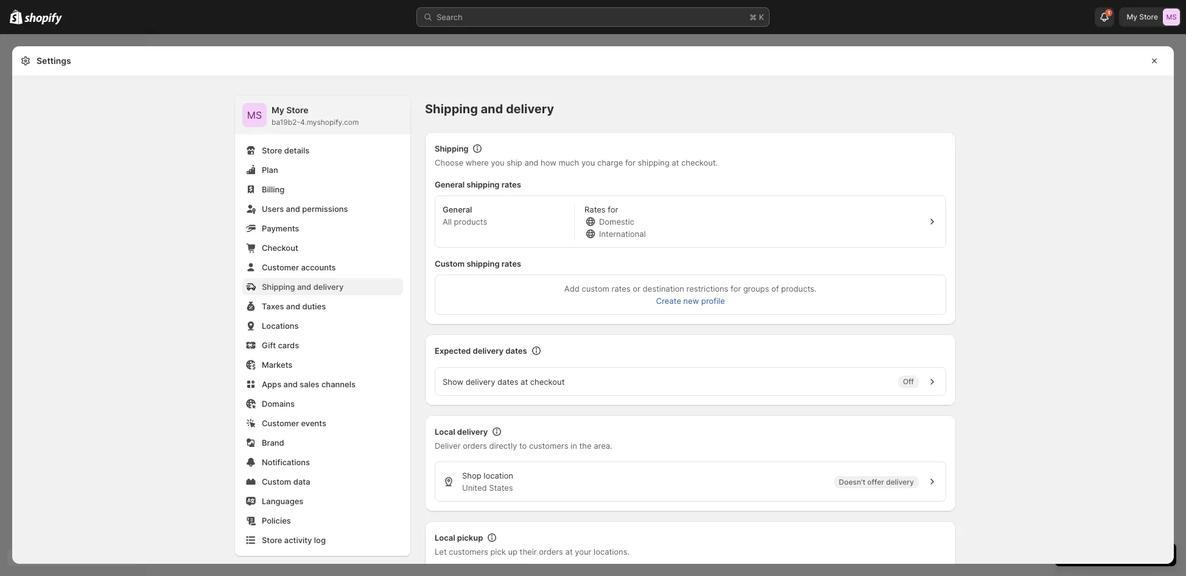 Task type: locate. For each thing, give the bounding box(es) containing it.
custom for custom data
[[262, 477, 291, 487]]

search
[[437, 12, 463, 22]]

0 vertical spatial local
[[435, 427, 456, 437]]

the
[[580, 441, 592, 451]]

1 vertical spatial orders
[[539, 547, 564, 557]]

4.myshopify.com
[[300, 118, 359, 127]]

store down policies
[[262, 536, 282, 545]]

rates inside add custom rates or destination restrictions for groups of products. create new profile
[[612, 284, 631, 294]]

1 customer from the top
[[262, 263, 299, 272]]

and for users and permissions link
[[286, 204, 300, 214]]

at left checkout.
[[672, 158, 680, 168]]

1 horizontal spatial you
[[582, 158, 595, 168]]

at left checkout
[[521, 377, 528, 387]]

you right the much at top left
[[582, 158, 595, 168]]

rates for add custom rates or destination restrictions for groups of products. create new profile
[[612, 284, 631, 294]]

1 local from the top
[[435, 427, 456, 437]]

2 customer from the top
[[262, 419, 299, 428]]

2 local from the top
[[435, 533, 456, 543]]

and down the customer accounts
[[297, 282, 312, 292]]

store up ba19b2-
[[287, 105, 309, 115]]

details
[[284, 146, 310, 155]]

0 vertical spatial customer
[[262, 263, 299, 272]]

shipping for custom shipping rates
[[467, 259, 500, 269]]

shipping down where
[[467, 180, 500, 189]]

general shipping rates
[[435, 180, 521, 189]]

shipping and delivery down the customer accounts
[[262, 282, 344, 292]]

0 vertical spatial orders
[[463, 441, 487, 451]]

cards
[[278, 341, 299, 350]]

shipping and delivery link
[[242, 278, 403, 296]]

customer down domains
[[262, 419, 299, 428]]

local up deliver
[[435, 427, 456, 437]]

general inside 'general all products'
[[443, 205, 472, 214]]

0 horizontal spatial my
[[272, 105, 284, 115]]

and for "taxes and duties" link on the left of page
[[286, 302, 300, 311]]

shipping right "charge"
[[638, 158, 670, 168]]

checkout.
[[682, 158, 718, 168]]

dialog
[[1180, 46, 1187, 564]]

my inside my store ba19b2-4.myshopify.com
[[272, 105, 284, 115]]

dates for expected delivery dates
[[506, 346, 527, 356]]

customers down pickup
[[449, 547, 489, 557]]

0 horizontal spatial custom
[[262, 477, 291, 487]]

store up plan
[[262, 146, 282, 155]]

shop
[[462, 471, 482, 481]]

restrictions
[[687, 284, 729, 294]]

create new profile link
[[657, 295, 725, 307]]

area.
[[594, 441, 613, 451]]

1 vertical spatial customer
[[262, 419, 299, 428]]

2 vertical spatial shipping
[[467, 259, 500, 269]]

1 vertical spatial dates
[[498, 377, 519, 387]]

custom down "all"
[[435, 259, 465, 269]]

customer inside 'link'
[[262, 419, 299, 428]]

2 vertical spatial shipping
[[262, 282, 295, 292]]

store
[[1140, 12, 1159, 21], [287, 105, 309, 115], [262, 146, 282, 155], [262, 536, 282, 545]]

dates up show delivery dates at checkout
[[506, 346, 527, 356]]

apps and sales channels link
[[242, 376, 403, 393]]

1 vertical spatial rates
[[502, 259, 522, 269]]

brand
[[262, 438, 284, 448]]

you left the ship
[[491, 158, 505, 168]]

location
[[484, 471, 514, 481]]

1 vertical spatial custom
[[262, 477, 291, 487]]

1 horizontal spatial for
[[626, 158, 636, 168]]

at
[[672, 158, 680, 168], [521, 377, 528, 387], [566, 547, 573, 557]]

for right "charge"
[[626, 158, 636, 168]]

delivery right show
[[466, 377, 496, 387]]

my store image
[[1164, 9, 1181, 26], [242, 103, 267, 127]]

settings dialog
[[12, 46, 1175, 576]]

1 horizontal spatial shipping and delivery
[[425, 102, 554, 116]]

my up ba19b2-
[[272, 105, 284, 115]]

and right apps on the bottom left of the page
[[284, 380, 298, 389]]

2 you from the left
[[582, 158, 595, 168]]

general down choose
[[435, 180, 465, 189]]

choose where you ship and how much you charge for shipping at checkout.
[[435, 158, 718, 168]]

0 vertical spatial rates
[[502, 180, 521, 189]]

international
[[600, 229, 646, 239]]

markets
[[262, 360, 293, 370]]

0 vertical spatial custom
[[435, 259, 465, 269]]

general for shipping
[[435, 180, 465, 189]]

0 vertical spatial my store image
[[1164, 9, 1181, 26]]

shipping and delivery inside shop settings menu element
[[262, 282, 344, 292]]

policies link
[[242, 512, 403, 529]]

payments
[[262, 224, 299, 233]]

2 horizontal spatial for
[[731, 284, 742, 294]]

custom
[[582, 284, 610, 294]]

⌘
[[750, 12, 757, 22]]

general up "all"
[[443, 205, 472, 214]]

customers
[[529, 441, 569, 451], [449, 547, 489, 557]]

delivery up "taxes and duties" link on the left of page
[[314, 282, 344, 292]]

expected delivery dates
[[435, 346, 527, 356]]

domains link
[[242, 395, 403, 412]]

locations link
[[242, 317, 403, 335]]

notifications
[[262, 458, 310, 467]]

and right users
[[286, 204, 300, 214]]

0 vertical spatial shipping and delivery
[[425, 102, 554, 116]]

my right 1
[[1127, 12, 1138, 21]]

local up let
[[435, 533, 456, 543]]

delivery
[[506, 102, 554, 116], [314, 282, 344, 292], [473, 346, 504, 356], [466, 377, 496, 387], [457, 427, 488, 437], [887, 477, 915, 487]]

billing link
[[242, 181, 403, 198]]

1 vertical spatial my store image
[[242, 103, 267, 127]]

you
[[491, 158, 505, 168], [582, 158, 595, 168]]

1 vertical spatial at
[[521, 377, 528, 387]]

data
[[294, 477, 310, 487]]

0 vertical spatial dates
[[506, 346, 527, 356]]

custom data link
[[242, 473, 403, 490]]

permissions
[[302, 204, 348, 214]]

0 horizontal spatial shipping and delivery
[[262, 282, 344, 292]]

0 vertical spatial general
[[435, 180, 465, 189]]

1 horizontal spatial my store image
[[1164, 9, 1181, 26]]

local
[[435, 427, 456, 437], [435, 533, 456, 543]]

users and permissions link
[[242, 200, 403, 218]]

products
[[454, 217, 488, 227]]

local for local pickup
[[435, 533, 456, 543]]

at left your
[[566, 547, 573, 557]]

1 vertical spatial local
[[435, 533, 456, 543]]

groups
[[744, 284, 770, 294]]

0 horizontal spatial my store image
[[242, 103, 267, 127]]

taxes and duties link
[[242, 298, 403, 315]]

1 horizontal spatial custom
[[435, 259, 465, 269]]

choose
[[435, 158, 464, 168]]

1 vertical spatial for
[[608, 205, 619, 214]]

1 vertical spatial my
[[272, 105, 284, 115]]

destination
[[643, 284, 685, 294]]

locations.
[[594, 547, 630, 557]]

united
[[462, 483, 487, 493]]

my store image right my store
[[1164, 9, 1181, 26]]

for up 'domestic' at the right top of the page
[[608, 205, 619, 214]]

0 horizontal spatial customers
[[449, 547, 489, 557]]

⌘ k
[[750, 12, 765, 22]]

2 horizontal spatial at
[[672, 158, 680, 168]]

shipping
[[638, 158, 670, 168], [467, 180, 500, 189], [467, 259, 500, 269]]

0 vertical spatial shipping
[[425, 102, 478, 116]]

dates left checkout
[[498, 377, 519, 387]]

show delivery dates at checkout
[[443, 377, 565, 387]]

settings
[[37, 55, 71, 66]]

customer down checkout
[[262, 263, 299, 272]]

brand link
[[242, 434, 403, 451]]

for left groups
[[731, 284, 742, 294]]

let
[[435, 547, 447, 557]]

store right 1
[[1140, 12, 1159, 21]]

checkout
[[262, 243, 298, 253]]

shipping and delivery up where
[[425, 102, 554, 116]]

custom inside shop settings menu element
[[262, 477, 291, 487]]

my store image inside shop settings menu element
[[242, 103, 267, 127]]

to
[[520, 441, 527, 451]]

shipping down products
[[467, 259, 500, 269]]

rates for general shipping rates
[[502, 180, 521, 189]]

for
[[626, 158, 636, 168], [608, 205, 619, 214], [731, 284, 742, 294]]

my for my store
[[1127, 12, 1138, 21]]

2 vertical spatial at
[[566, 547, 573, 557]]

and right taxes
[[286, 302, 300, 311]]

products.
[[782, 284, 817, 294]]

custom up languages at the bottom of the page
[[262, 477, 291, 487]]

plan link
[[242, 161, 403, 179]]

1 vertical spatial general
[[443, 205, 472, 214]]

1 vertical spatial shipping and delivery
[[262, 282, 344, 292]]

deliver orders directly to customers in the area.
[[435, 441, 613, 451]]

charge
[[598, 158, 623, 168]]

general for all
[[443, 205, 472, 214]]

0 vertical spatial my
[[1127, 12, 1138, 21]]

2 vertical spatial rates
[[612, 284, 631, 294]]

customer for customer events
[[262, 419, 299, 428]]

customer
[[262, 263, 299, 272], [262, 419, 299, 428]]

0 horizontal spatial at
[[521, 377, 528, 387]]

and
[[481, 102, 503, 116], [525, 158, 539, 168], [286, 204, 300, 214], [297, 282, 312, 292], [286, 302, 300, 311], [284, 380, 298, 389]]

profile
[[702, 296, 725, 306]]

for inside add custom rates or destination restrictions for groups of products. create new profile
[[731, 284, 742, 294]]

orders down the local delivery
[[463, 441, 487, 451]]

orders right the their
[[539, 547, 564, 557]]

2 vertical spatial for
[[731, 284, 742, 294]]

0 horizontal spatial you
[[491, 158, 505, 168]]

dates
[[506, 346, 527, 356], [498, 377, 519, 387]]

0 vertical spatial customers
[[529, 441, 569, 451]]

customers left 'in'
[[529, 441, 569, 451]]

let customers pick up their orders at your locations.
[[435, 547, 630, 557]]

rates
[[502, 180, 521, 189], [502, 259, 522, 269], [612, 284, 631, 294]]

1 vertical spatial shipping
[[467, 180, 500, 189]]

my store image left ba19b2-
[[242, 103, 267, 127]]

1 horizontal spatial my
[[1127, 12, 1138, 21]]



Task type: vqa. For each thing, say whether or not it's contained in the screenshot.
the bottommost Marketing
no



Task type: describe. For each thing, give the bounding box(es) containing it.
where
[[466, 158, 489, 168]]

policies
[[262, 516, 291, 526]]

and right the ship
[[525, 158, 539, 168]]

delivery up deliver
[[457, 427, 488, 437]]

offer
[[868, 477, 885, 487]]

1 vertical spatial customers
[[449, 547, 489, 557]]

0 horizontal spatial orders
[[463, 441, 487, 451]]

show
[[443, 377, 464, 387]]

apps
[[262, 380, 282, 389]]

doesn't
[[839, 477, 866, 487]]

delivery up show delivery dates at checkout
[[473, 346, 504, 356]]

1 vertical spatial shipping
[[435, 144, 469, 154]]

1 horizontal spatial orders
[[539, 547, 564, 557]]

in
[[571, 441, 578, 451]]

delivery inside shop settings menu element
[[314, 282, 344, 292]]

0 vertical spatial at
[[672, 158, 680, 168]]

duties
[[303, 302, 326, 311]]

new
[[684, 296, 700, 306]]

shopify image
[[25, 13, 62, 25]]

custom for custom shipping rates
[[435, 259, 465, 269]]

languages link
[[242, 493, 403, 510]]

all
[[443, 217, 452, 227]]

ship
[[507, 158, 523, 168]]

or
[[633, 284, 641, 294]]

1 you from the left
[[491, 158, 505, 168]]

how
[[541, 158, 557, 168]]

delivery right offer
[[887, 477, 915, 487]]

custom data
[[262, 477, 310, 487]]

local for local delivery
[[435, 427, 456, 437]]

their
[[520, 547, 537, 557]]

and up where
[[481, 102, 503, 116]]

your
[[575, 547, 592, 557]]

taxes and duties
[[262, 302, 326, 311]]

and for 'apps and sales channels' link
[[284, 380, 298, 389]]

and for 'shipping and delivery' link
[[297, 282, 312, 292]]

domains
[[262, 399, 295, 409]]

customer accounts
[[262, 263, 336, 272]]

accounts
[[301, 263, 336, 272]]

taxes
[[262, 302, 284, 311]]

plan
[[262, 165, 278, 175]]

pickup
[[457, 533, 483, 543]]

directly
[[490, 441, 517, 451]]

pick
[[491, 547, 506, 557]]

local pickup
[[435, 533, 483, 543]]

shop settings menu element
[[235, 96, 411, 556]]

channels
[[322, 380, 356, 389]]

dates for show delivery dates at checkout
[[498, 377, 519, 387]]

customer events link
[[242, 415, 403, 432]]

local delivery
[[435, 427, 488, 437]]

gift cards
[[262, 341, 299, 350]]

apps and sales channels
[[262, 380, 356, 389]]

0 horizontal spatial for
[[608, 205, 619, 214]]

deliver
[[435, 441, 461, 451]]

store details
[[262, 146, 310, 155]]

rates for
[[585, 205, 619, 214]]

1
[[1109, 10, 1111, 16]]

markets link
[[242, 356, 403, 373]]

log
[[314, 536, 326, 545]]

0 vertical spatial shipping
[[638, 158, 670, 168]]

1 horizontal spatial at
[[566, 547, 573, 557]]

much
[[559, 158, 580, 168]]

0 vertical spatial for
[[626, 158, 636, 168]]

store details link
[[242, 142, 403, 159]]

users and permissions
[[262, 204, 348, 214]]

customer accounts link
[[242, 259, 403, 276]]

1 button
[[1096, 7, 1115, 27]]

shop location united states
[[462, 471, 514, 493]]

of
[[772, 284, 779, 294]]

expected
[[435, 346, 471, 356]]

languages
[[262, 497, 304, 506]]

rates for custom shipping rates
[[502, 259, 522, 269]]

up
[[508, 547, 518, 557]]

shipping inside 'shipping and delivery' link
[[262, 282, 295, 292]]

activity
[[284, 536, 312, 545]]

checkout
[[531, 377, 565, 387]]

customer for customer accounts
[[262, 263, 299, 272]]

customer events
[[262, 419, 327, 428]]

gift
[[262, 341, 276, 350]]

shipping for general shipping rates
[[467, 180, 500, 189]]

off
[[904, 377, 915, 386]]

custom shipping rates
[[435, 259, 522, 269]]

add custom rates or destination restrictions for groups of products. create new profile
[[565, 284, 817, 306]]

shopify image
[[10, 10, 23, 24]]

k
[[759, 12, 765, 22]]

notifications link
[[242, 454, 403, 471]]

store activity log link
[[242, 532, 403, 549]]

store inside my store ba19b2-4.myshopify.com
[[287, 105, 309, 115]]

general all products
[[443, 205, 488, 227]]

sales
[[300, 380, 320, 389]]

billing
[[262, 185, 285, 194]]

add
[[565, 284, 580, 294]]

delivery up the ship
[[506, 102, 554, 116]]

checkout link
[[242, 239, 403, 257]]

doesn't offer delivery
[[839, 477, 915, 487]]

gift cards link
[[242, 337, 403, 354]]

my for my store ba19b2-4.myshopify.com
[[272, 105, 284, 115]]

my store ba19b2-4.myshopify.com
[[272, 105, 359, 127]]

payments link
[[242, 220, 403, 237]]

1 horizontal spatial customers
[[529, 441, 569, 451]]

states
[[489, 483, 513, 493]]



